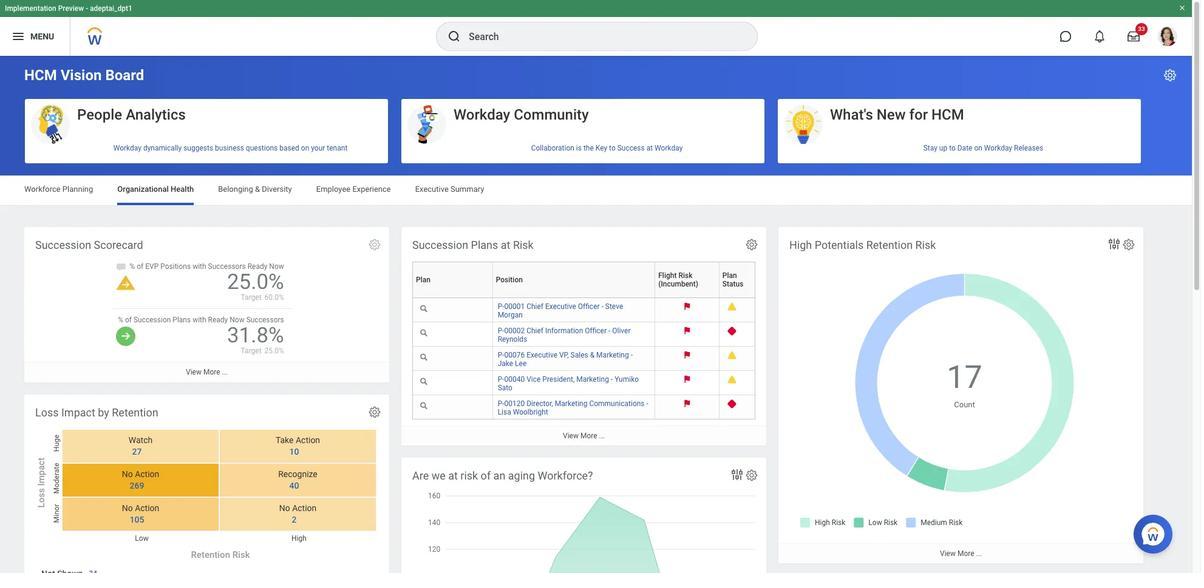 Task type: vqa. For each thing, say whether or not it's contained in the screenshot.
second 'Supplier' from the right
no



Task type: locate. For each thing, give the bounding box(es) containing it.
2 vertical spatial ...
[[976, 550, 982, 558]]

17
[[947, 359, 983, 396]]

p- down sato
[[498, 400, 504, 408]]

at inside succession plans at risk element
[[501, 239, 510, 251]]

0 vertical spatial marketing
[[597, 351, 629, 360]]

morgan
[[498, 311, 523, 320]]

on inside stay up to date on workday releases link
[[974, 144, 983, 152]]

ready down 25.0% target 60.0%
[[208, 316, 228, 325]]

based
[[280, 144, 299, 152]]

1 horizontal spatial succession
[[134, 316, 171, 325]]

0 vertical spatial loss
[[35, 406, 59, 419]]

collaboration is the key to success at workday link
[[401, 139, 765, 157]]

action inside no action 105
[[135, 504, 159, 513]]

2 horizontal spatial view more ...
[[940, 550, 982, 558]]

p- down morgan
[[498, 327, 504, 335]]

4 p- from the top
[[498, 375, 504, 384]]

1 horizontal spatial view
[[563, 432, 579, 440]]

retention
[[867, 239, 913, 251], [112, 406, 158, 419], [191, 550, 230, 561]]

marketing down sales
[[577, 375, 609, 384]]

implementation preview -   adeptai_dpt1
[[5, 4, 132, 13]]

p- inside p-00001 chief executive officer - steve morgan
[[498, 303, 504, 311]]

more inside high potentials retention risk element
[[958, 550, 975, 558]]

configure and view chart data image
[[730, 468, 745, 482]]

view more ... inside high potentials retention risk element
[[940, 550, 982, 558]]

successors
[[208, 262, 246, 271], [246, 316, 284, 325]]

1 horizontal spatial retention
[[191, 550, 230, 561]]

no action 105
[[122, 504, 159, 525]]

p- inside p-00040 vice president, marketing - yumiko sato
[[498, 375, 504, 384]]

with for ready
[[193, 316, 206, 325]]

what's new for hcm
[[830, 106, 964, 123]]

2 horizontal spatial view more ... link
[[779, 544, 1144, 564]]

chief right 00002
[[527, 327, 544, 335]]

1 horizontal spatial view more ...
[[563, 432, 605, 440]]

with down % of evp positions with successors ready now
[[193, 316, 206, 325]]

chief right 00001 on the left of the page
[[527, 303, 544, 311]]

workforce
[[24, 185, 61, 194]]

for
[[910, 106, 928, 123]]

- for p-00120 director, marketing communications - lisa woolbright
[[647, 400, 649, 408]]

people analytics
[[77, 106, 186, 123]]

1 vertical spatial plans
[[173, 316, 191, 325]]

1 horizontal spatial at
[[501, 239, 510, 251]]

risk inside flight risk (incumbent)
[[679, 272, 693, 280]]

view more ... inside succession scorecard element
[[186, 368, 228, 377]]

2 with from the top
[[193, 316, 206, 325]]

0 horizontal spatial at
[[448, 470, 458, 482]]

risk
[[461, 470, 478, 482]]

action inside no action 269
[[135, 470, 159, 479]]

more for succession plans at risk
[[581, 432, 597, 440]]

0 vertical spatial now
[[269, 262, 284, 271]]

successors right positions
[[208, 262, 246, 271]]

impact left by
[[61, 406, 95, 419]]

ready up 60.0%
[[248, 262, 267, 271]]

2 vertical spatial executive
[[527, 351, 558, 360]]

1 vertical spatial 25.0%
[[265, 347, 284, 356]]

tab list containing workforce planning
[[12, 176, 1180, 205]]

0 horizontal spatial impact
[[36, 458, 47, 486]]

2 horizontal spatial more
[[958, 550, 975, 558]]

community
[[514, 106, 589, 123]]

stay up to date on workday releases
[[924, 144, 1044, 152]]

executive left vp,
[[527, 351, 558, 360]]

workday community button
[[401, 99, 765, 145]]

0 horizontal spatial high
[[292, 535, 307, 543]]

0 vertical spatial of
[[137, 262, 144, 271]]

1 p- from the top
[[498, 303, 504, 311]]

0 horizontal spatial view more ... link
[[24, 362, 389, 382]]

0 horizontal spatial view
[[186, 368, 202, 377]]

p- for 00002
[[498, 327, 504, 335]]

0 horizontal spatial hcm
[[24, 67, 57, 84]]

view more ... link for high potentials retention risk
[[779, 544, 1144, 564]]

configure succession plans at risk image
[[745, 238, 759, 251]]

0 vertical spatial target
[[241, 293, 262, 302]]

1 horizontal spatial successors
[[246, 316, 284, 325]]

1 horizontal spatial plan
[[723, 272, 737, 280]]

workday dynamically suggests business questions based on your tenant
[[113, 144, 348, 152]]

31.8% target 25.0%
[[227, 323, 284, 356]]

2 horizontal spatial at
[[647, 144, 653, 152]]

chief inside p-00002 chief information officer - oliver reynolds
[[527, 327, 544, 335]]

- inside p-00002 chief information officer - oliver reynolds
[[609, 327, 611, 335]]

plans up position
[[471, 239, 498, 251]]

- right communications
[[647, 400, 649, 408]]

0 horizontal spatial plans
[[173, 316, 191, 325]]

hcm down menu
[[24, 67, 57, 84]]

view more ... link for succession scorecard
[[24, 362, 389, 382]]

1 vertical spatial view more ...
[[563, 432, 605, 440]]

2 vertical spatial of
[[481, 470, 491, 482]]

lisa
[[498, 408, 511, 417]]

no up "269"
[[122, 470, 133, 479]]

1 vertical spatial retention
[[112, 406, 158, 419]]

- inside p-00001 chief executive officer - steve morgan
[[602, 303, 604, 311]]

p-00076 executive vp, sales & marketing - jake lee
[[498, 351, 633, 368]]

executive
[[415, 185, 449, 194], [545, 303, 576, 311], [527, 351, 558, 360]]

watch
[[129, 436, 153, 445]]

configure loss impact by retention image
[[368, 406, 381, 419]]

chief inside p-00001 chief executive officer - steve morgan
[[527, 303, 544, 311]]

lee
[[515, 360, 527, 368]]

& left diversity
[[255, 185, 260, 194]]

% up the neutral warning image
[[130, 262, 135, 271]]

people analytics button
[[25, 99, 388, 145]]

2 vertical spatial view
[[940, 550, 956, 558]]

neutral good image
[[116, 327, 136, 346]]

officer inside p-00001 chief executive officer - steve morgan
[[578, 303, 600, 311]]

2 chief from the top
[[527, 327, 544, 335]]

2 target from the top
[[241, 347, 262, 356]]

view inside succession plans at risk element
[[563, 432, 579, 440]]

% for % of evp positions with successors ready now
[[130, 262, 135, 271]]

0 horizontal spatial more
[[203, 368, 220, 377]]

1 loss from the top
[[35, 406, 59, 419]]

1 with from the top
[[193, 262, 206, 271]]

% up neutral good 'icon'
[[118, 316, 123, 325]]

25.0% up 31.8%
[[227, 270, 284, 295]]

more for succession scorecard
[[203, 368, 220, 377]]

269
[[130, 481, 144, 491]]

risk inside loss impact by retention element
[[232, 550, 250, 561]]

0 horizontal spatial %
[[118, 316, 123, 325]]

succession scorecard element
[[24, 227, 389, 382]]

0 horizontal spatial &
[[255, 185, 260, 194]]

action up 2 button at the bottom left of page
[[292, 504, 317, 513]]

new
[[877, 106, 906, 123]]

00120
[[504, 400, 525, 408]]

high left potentials at top right
[[790, 239, 812, 251]]

1 vertical spatial officer
[[585, 327, 607, 335]]

tab list
[[12, 176, 1180, 205]]

1 vertical spatial hcm
[[932, 106, 964, 123]]

0 vertical spatial %
[[130, 262, 135, 271]]

0 vertical spatial high
[[790, 239, 812, 251]]

action inside take action 10
[[296, 436, 320, 445]]

workday
[[454, 106, 510, 123], [113, 144, 141, 152], [655, 144, 683, 152], [984, 144, 1013, 152]]

officer left the steve on the bottom of page
[[578, 303, 600, 311]]

0 horizontal spatial ...
[[222, 368, 228, 377]]

... for succession scorecard
[[222, 368, 228, 377]]

1 horizontal spatial more
[[581, 432, 597, 440]]

1 vertical spatial more
[[581, 432, 597, 440]]

%
[[130, 262, 135, 271], [118, 316, 123, 325]]

configure are we at risk of an aging workforce? image
[[745, 469, 759, 482]]

view
[[186, 368, 202, 377], [563, 432, 579, 440], [940, 550, 956, 558]]

- for p-00002 chief information officer - oliver reynolds
[[609, 327, 611, 335]]

more inside succession scorecard element
[[203, 368, 220, 377]]

p- inside p-00002 chief information officer - oliver reynolds
[[498, 327, 504, 335]]

p- up 00002
[[498, 303, 504, 311]]

workday dynamically suggests business questions based on your tenant link
[[25, 139, 388, 157]]

at
[[647, 144, 653, 152], [501, 239, 510, 251], [448, 470, 458, 482]]

1 vertical spatial ready
[[208, 316, 228, 325]]

1 horizontal spatial &
[[590, 351, 595, 360]]

1 on from the left
[[301, 144, 309, 152]]

p- for 00076
[[498, 351, 504, 360]]

1 vertical spatial view more ... link
[[401, 426, 767, 446]]

33
[[1138, 26, 1145, 32]]

2 vertical spatial marketing
[[555, 400, 588, 408]]

0 vertical spatial view
[[186, 368, 202, 377]]

at for risk
[[501, 239, 510, 251]]

with right positions
[[193, 262, 206, 271]]

chief for information
[[527, 327, 544, 335]]

0 vertical spatial with
[[193, 262, 206, 271]]

hcm vision board
[[24, 67, 144, 84]]

more for high potentials retention risk
[[958, 550, 975, 558]]

00002
[[504, 327, 525, 335]]

2 vertical spatial view more ...
[[940, 550, 982, 558]]

1 horizontal spatial impact
[[61, 406, 95, 419]]

plans down positions
[[173, 316, 191, 325]]

view inside high potentials retention risk element
[[940, 550, 956, 558]]

... for succession plans at risk
[[599, 432, 605, 440]]

target inside 25.0% target 60.0%
[[241, 293, 262, 302]]

plan status
[[723, 272, 744, 289]]

1 vertical spatial at
[[501, 239, 510, 251]]

p- down reynolds on the left bottom of page
[[498, 351, 504, 360]]

notifications large image
[[1094, 30, 1106, 43]]

25.0% down 60.0%
[[265, 347, 284, 356]]

0 horizontal spatial view more ...
[[186, 368, 228, 377]]

2 loss from the top
[[36, 489, 47, 508]]

1 vertical spatial loss
[[36, 489, 47, 508]]

now down 25.0% target 60.0%
[[230, 316, 245, 325]]

status
[[723, 280, 744, 289]]

hcm right 'for'
[[932, 106, 964, 123]]

no down 40
[[279, 504, 290, 513]]

2 on from the left
[[974, 144, 983, 152]]

action up 269 button
[[135, 470, 159, 479]]

p- for 00040
[[498, 375, 504, 384]]

risk
[[513, 239, 534, 251], [916, 239, 936, 251], [679, 272, 693, 280], [232, 550, 250, 561]]

... inside high potentials retention risk element
[[976, 550, 982, 558]]

2 p- from the top
[[498, 327, 504, 335]]

justify image
[[11, 29, 26, 44]]

aging
[[508, 470, 535, 482]]

1 horizontal spatial view more ... link
[[401, 426, 767, 446]]

officer
[[578, 303, 600, 311], [585, 327, 607, 335]]

1 horizontal spatial high
[[790, 239, 812, 251]]

of left an
[[481, 470, 491, 482]]

loss up the huge at the bottom
[[35, 406, 59, 419]]

target
[[241, 293, 262, 302], [241, 347, 262, 356]]

0 vertical spatial retention
[[867, 239, 913, 251]]

17 main content
[[0, 56, 1192, 573]]

... for high potentials retention risk
[[976, 550, 982, 558]]

0 vertical spatial impact
[[61, 406, 95, 419]]

to right up
[[949, 144, 956, 152]]

2 horizontal spatial view
[[940, 550, 956, 558]]

configure high potentials retention risk image
[[1122, 238, 1136, 251]]

1 horizontal spatial of
[[137, 262, 144, 271]]

now up 60.0%
[[269, 262, 284, 271]]

succession up neutral good 'icon'
[[134, 316, 171, 325]]

marketing down p-00040 vice president, marketing - yumiko sato
[[555, 400, 588, 408]]

high for high potentials retention risk
[[790, 239, 812, 251]]

flight
[[659, 272, 677, 280]]

of up neutral good 'icon'
[[125, 316, 132, 325]]

recognize
[[278, 470, 318, 479]]

view more ... inside succession plans at risk element
[[563, 432, 605, 440]]

loss impact by retention
[[35, 406, 158, 419]]

1 vertical spatial executive
[[545, 303, 576, 311]]

marketing inside p-00040 vice president, marketing - yumiko sato
[[577, 375, 609, 384]]

- left oliver
[[609, 327, 611, 335]]

- up the yumiko
[[631, 351, 633, 360]]

target for 25.0%
[[241, 293, 262, 302]]

0 horizontal spatial now
[[230, 316, 245, 325]]

no action 2
[[279, 504, 317, 525]]

& right sales
[[590, 351, 595, 360]]

5 p- from the top
[[498, 400, 504, 408]]

executive up information on the left
[[545, 303, 576, 311]]

no inside no action 2
[[279, 504, 290, 513]]

- for p-00040 vice president, marketing - yumiko sato
[[611, 375, 613, 384]]

1 vertical spatial high
[[292, 535, 307, 543]]

impact for loss impact by retention
[[61, 406, 95, 419]]

succession for succession plans at risk
[[412, 239, 468, 251]]

low
[[135, 535, 149, 543]]

on left "your"
[[301, 144, 309, 152]]

plan
[[723, 272, 737, 280], [416, 276, 431, 284]]

0 horizontal spatial plan
[[416, 276, 431, 284]]

chief for executive
[[527, 303, 544, 311]]

reynolds
[[498, 335, 527, 344]]

1 horizontal spatial plans
[[471, 239, 498, 251]]

&
[[255, 185, 260, 194], [590, 351, 595, 360]]

p- inside p-00076 executive vp, sales & marketing - jake lee
[[498, 351, 504, 360]]

what's
[[830, 106, 873, 123]]

successors down 60.0%
[[246, 316, 284, 325]]

high down 2 button at the bottom left of page
[[292, 535, 307, 543]]

2 vertical spatial at
[[448, 470, 458, 482]]

marketing
[[597, 351, 629, 360], [577, 375, 609, 384], [555, 400, 588, 408]]

1 vertical spatial impact
[[36, 458, 47, 486]]

0 vertical spatial view more ... link
[[24, 362, 389, 382]]

- inside p-00120 director, marketing communications - lisa woolbright
[[647, 400, 649, 408]]

on right date
[[974, 144, 983, 152]]

view more ... for succession scorecard
[[186, 368, 228, 377]]

31.8%
[[227, 323, 284, 348]]

are we at risk of an aging workforce? element
[[401, 458, 767, 573]]

0 vertical spatial at
[[647, 144, 653, 152]]

p- for 00001
[[498, 303, 504, 311]]

p- inside p-00120 director, marketing communications - lisa woolbright
[[498, 400, 504, 408]]

- inside menu banner
[[86, 4, 88, 13]]

plans
[[471, 239, 498, 251], [173, 316, 191, 325]]

0 vertical spatial plans
[[471, 239, 498, 251]]

2 horizontal spatial ...
[[976, 550, 982, 558]]

1 vertical spatial view
[[563, 432, 579, 440]]

0 horizontal spatial to
[[609, 144, 616, 152]]

00040
[[504, 375, 525, 384]]

at inside are we at risk of an aging workforce? element
[[448, 470, 458, 482]]

0 horizontal spatial of
[[125, 316, 132, 325]]

loss for loss impact
[[36, 489, 47, 508]]

1 vertical spatial with
[[193, 316, 206, 325]]

no for no action 2
[[279, 504, 290, 513]]

no inside no action 269
[[122, 470, 133, 479]]

jake
[[498, 360, 513, 368]]

impact
[[61, 406, 95, 419], [36, 458, 47, 486]]

1 horizontal spatial on
[[974, 144, 983, 152]]

0 horizontal spatial succession
[[35, 239, 91, 251]]

target left 60.0%
[[241, 293, 262, 302]]

at inside collaboration is the key to success at workday link
[[647, 144, 653, 152]]

officer left oliver
[[585, 327, 607, 335]]

menu banner
[[0, 0, 1192, 56]]

at right success
[[647, 144, 653, 152]]

... inside succession plans at risk element
[[599, 432, 605, 440]]

succession left scorecard
[[35, 239, 91, 251]]

executive inside p-00001 chief executive officer - steve morgan
[[545, 303, 576, 311]]

adeptai_dpt1
[[90, 4, 132, 13]]

p-00120 director, marketing communications - lisa woolbright link
[[498, 397, 649, 417]]

view more ... for high potentials retention risk
[[940, 550, 982, 558]]

positions
[[160, 262, 191, 271]]

0 vertical spatial &
[[255, 185, 260, 194]]

10 button
[[289, 446, 301, 458]]

evp
[[145, 262, 159, 271]]

plan inside plan status
[[723, 272, 737, 280]]

woolbright
[[513, 408, 548, 417]]

of for succession
[[125, 316, 132, 325]]

minor
[[52, 505, 61, 523]]

1 vertical spatial &
[[590, 351, 595, 360]]

to right key
[[609, 144, 616, 152]]

0 vertical spatial executive
[[415, 185, 449, 194]]

high inside loss impact by retention element
[[292, 535, 307, 543]]

loss
[[35, 406, 59, 419], [36, 489, 47, 508]]

1 vertical spatial target
[[241, 347, 262, 356]]

tenant
[[327, 144, 348, 152]]

of for evp
[[137, 262, 144, 271]]

at right we
[[448, 470, 458, 482]]

plan for plan status
[[723, 272, 737, 280]]

scorecard
[[94, 239, 143, 251]]

... inside succession scorecard element
[[222, 368, 228, 377]]

2 to from the left
[[949, 144, 956, 152]]

1 vertical spatial chief
[[527, 327, 544, 335]]

no up 105
[[122, 504, 133, 513]]

at up position
[[501, 239, 510, 251]]

key
[[596, 144, 607, 152]]

0 vertical spatial ...
[[222, 368, 228, 377]]

action up 10 button at the left bottom of the page
[[296, 436, 320, 445]]

impact left the moderate
[[36, 458, 47, 486]]

1 vertical spatial %
[[118, 316, 123, 325]]

officer inside p-00002 chief information officer - oliver reynolds
[[585, 327, 607, 335]]

1 horizontal spatial to
[[949, 144, 956, 152]]

- left the steve on the bottom of page
[[602, 303, 604, 311]]

1 horizontal spatial %
[[130, 262, 135, 271]]

to
[[609, 144, 616, 152], [949, 144, 956, 152]]

target inside 31.8% target 25.0%
[[241, 347, 262, 356]]

0 horizontal spatial on
[[301, 144, 309, 152]]

succession for succession scorecard
[[35, 239, 91, 251]]

1 vertical spatial marketing
[[577, 375, 609, 384]]

search image
[[447, 29, 462, 44]]

executive left summary at the top left of page
[[415, 185, 449, 194]]

hcm inside what's new for hcm button
[[932, 106, 964, 123]]

date
[[958, 144, 973, 152]]

- inside p-00040 vice president, marketing - yumiko sato
[[611, 375, 613, 384]]

no inside no action 105
[[122, 504, 133, 513]]

2 button
[[292, 515, 299, 526]]

action up 105 button
[[135, 504, 159, 513]]

3 p- from the top
[[498, 351, 504, 360]]

- left the yumiko
[[611, 375, 613, 384]]

- right preview
[[86, 4, 88, 13]]

loss impact
[[36, 458, 47, 508]]

2 vertical spatial view more ... link
[[779, 544, 1144, 564]]

- inside p-00076 executive vp, sales & marketing - jake lee
[[631, 351, 633, 360]]

marketing down oliver
[[597, 351, 629, 360]]

executive inside tab list
[[415, 185, 449, 194]]

your
[[311, 144, 325, 152]]

p-00040 vice president, marketing - yumiko sato link
[[498, 373, 639, 392]]

target down % of succession plans with ready now successors
[[241, 347, 262, 356]]

1 chief from the top
[[527, 303, 544, 311]]

1 target from the top
[[241, 293, 262, 302]]

action inside no action 2
[[292, 504, 317, 513]]

view inside succession scorecard element
[[186, 368, 202, 377]]

0 horizontal spatial ready
[[208, 316, 228, 325]]

loss left "minor"
[[36, 489, 47, 508]]

workday inside button
[[454, 106, 510, 123]]

p- down jake
[[498, 375, 504, 384]]

of left the evp
[[137, 262, 144, 271]]

action for 269
[[135, 470, 159, 479]]

1 horizontal spatial ...
[[599, 432, 605, 440]]

more inside succession plans at risk element
[[581, 432, 597, 440]]

0 vertical spatial successors
[[208, 262, 246, 271]]

action for 2
[[292, 504, 317, 513]]

succession scorecard
[[35, 239, 143, 251]]

high potentials retention risk element
[[779, 227, 1144, 564]]

0 vertical spatial officer
[[578, 303, 600, 311]]

organizational health
[[117, 185, 194, 194]]

1 horizontal spatial hcm
[[932, 106, 964, 123]]

information
[[545, 327, 583, 335]]

on inside workday dynamically suggests business questions based on your tenant link
[[301, 144, 309, 152]]

succession up plan button
[[412, 239, 468, 251]]

high inside high potentials retention risk element
[[790, 239, 812, 251]]



Task type: describe. For each thing, give the bounding box(es) containing it.
the
[[584, 144, 594, 152]]

40
[[289, 481, 299, 491]]

0 horizontal spatial successors
[[208, 262, 246, 271]]

00076
[[504, 351, 525, 360]]

take action 10
[[276, 436, 320, 457]]

position button
[[496, 262, 660, 298]]

stay up to date on workday releases link
[[778, 139, 1141, 157]]

health
[[171, 185, 194, 194]]

60.0%
[[265, 293, 284, 302]]

position
[[496, 276, 523, 284]]

% of succession plans with ready now successors
[[118, 316, 284, 325]]

are
[[412, 470, 429, 482]]

inbox large image
[[1128, 30, 1140, 43]]

impact for loss impact
[[36, 458, 47, 486]]

- for p-00001 chief executive officer - steve morgan
[[602, 303, 604, 311]]

tab list inside 17 main content
[[12, 176, 1180, 205]]

p-00120 director, marketing communications - lisa woolbright
[[498, 400, 649, 417]]

high for high
[[292, 535, 307, 543]]

employee experience
[[316, 185, 391, 194]]

0 horizontal spatial retention
[[112, 406, 158, 419]]

success
[[618, 144, 645, 152]]

& inside p-00076 executive vp, sales & marketing - jake lee
[[590, 351, 595, 360]]

officer for executive
[[578, 303, 600, 311]]

executive inside p-00076 executive vp, sales & marketing - jake lee
[[527, 351, 558, 360]]

27 button
[[132, 446, 144, 458]]

implementation
[[5, 4, 56, 13]]

plan button
[[416, 262, 497, 298]]

marketing inside p-00076 executive vp, sales & marketing - jake lee
[[597, 351, 629, 360]]

plan for plan
[[416, 276, 431, 284]]

moderate
[[52, 463, 61, 494]]

view more ... link for succession plans at risk
[[401, 426, 767, 446]]

summary
[[451, 185, 484, 194]]

succession plans at risk element
[[401, 227, 767, 446]]

what's new for hcm button
[[778, 99, 1141, 145]]

high potentials retention risk
[[790, 239, 936, 251]]

are we at risk of an aging workforce?
[[412, 470, 593, 482]]

at for risk
[[448, 470, 458, 482]]

releases
[[1014, 144, 1044, 152]]

action for 105
[[135, 504, 159, 513]]

succession plans at risk
[[412, 239, 534, 251]]

communications
[[589, 400, 645, 408]]

00001
[[504, 303, 525, 311]]

employee
[[316, 185, 351, 194]]

flight risk (incumbent)
[[659, 272, 698, 289]]

an
[[494, 470, 506, 482]]

no action 269
[[122, 470, 159, 491]]

1 horizontal spatial ready
[[248, 262, 267, 271]]

preview
[[58, 4, 84, 13]]

take
[[276, 436, 294, 445]]

2 horizontal spatial retention
[[867, 239, 913, 251]]

analytics
[[126, 106, 186, 123]]

loss for loss impact by retention
[[35, 406, 59, 419]]

p-00001 chief executive officer - steve morgan link
[[498, 300, 623, 320]]

dynamically
[[143, 144, 182, 152]]

by
[[98, 406, 109, 419]]

neutral warning image
[[116, 276, 136, 290]]

2 horizontal spatial of
[[481, 470, 491, 482]]

action for 10
[[296, 436, 320, 445]]

collaboration is the key to success at workday
[[531, 144, 683, 152]]

plans inside succession scorecard element
[[173, 316, 191, 325]]

2 vertical spatial retention
[[191, 550, 230, 561]]

1 to from the left
[[609, 144, 616, 152]]

vp,
[[559, 351, 569, 360]]

p-00002 chief information officer - oliver reynolds
[[498, 327, 631, 344]]

0 vertical spatial hcm
[[24, 67, 57, 84]]

retention risk
[[191, 550, 250, 561]]

0 vertical spatial 25.0%
[[227, 270, 284, 295]]

stay
[[924, 144, 938, 152]]

view for succession scorecard
[[186, 368, 202, 377]]

p- for 00120
[[498, 400, 504, 408]]

p-00001 chief executive officer - steve morgan
[[498, 303, 623, 320]]

diversity
[[262, 185, 292, 194]]

view for high potentials retention risk
[[940, 550, 956, 558]]

oliver
[[612, 327, 631, 335]]

view more ... for succession plans at risk
[[563, 432, 605, 440]]

(incumbent)
[[659, 280, 698, 289]]

view for succession plans at risk
[[563, 432, 579, 440]]

2
[[292, 515, 297, 525]]

p-00040 vice president, marketing - yumiko sato
[[498, 375, 639, 392]]

workday community
[[454, 106, 589, 123]]

huge
[[52, 435, 61, 452]]

% for % of succession plans with ready now successors
[[118, 316, 123, 325]]

workforce planning
[[24, 185, 93, 194]]

269 button
[[130, 481, 146, 492]]

vision
[[61, 67, 102, 84]]

target for 31.8%
[[241, 347, 262, 356]]

organizational
[[117, 185, 169, 194]]

sales
[[571, 351, 588, 360]]

questions
[[246, 144, 278, 152]]

belonging & diversity
[[218, 185, 292, 194]]

close environment banner image
[[1179, 4, 1186, 12]]

1 vertical spatial successors
[[246, 316, 284, 325]]

marketing inside p-00120 director, marketing communications - lisa woolbright
[[555, 400, 588, 408]]

up
[[940, 144, 948, 152]]

belonging
[[218, 185, 253, 194]]

p-00076 executive vp, sales & marketing - jake lee link
[[498, 349, 633, 368]]

10
[[289, 447, 299, 457]]

is
[[576, 144, 582, 152]]

officer for information
[[585, 327, 607, 335]]

configure and view chart data image
[[1107, 237, 1122, 251]]

no for no action 105
[[122, 504, 133, 513]]

17 button
[[947, 357, 984, 399]]

with for successors
[[193, 262, 206, 271]]

no for no action 269
[[122, 470, 133, 479]]

17 count
[[947, 359, 983, 409]]

loss impact by retention element
[[24, 395, 389, 573]]

33 button
[[1121, 23, 1148, 50]]

Search Workday  search field
[[469, 23, 733, 50]]

people
[[77, 106, 122, 123]]

profile logan mcneil image
[[1158, 27, 1178, 49]]

configure this page image
[[1163, 68, 1178, 83]]

plan status button
[[723, 272, 744, 289]]

executive summary
[[415, 185, 484, 194]]

configure succession scorecard image
[[368, 238, 381, 251]]

menu button
[[0, 17, 70, 56]]

27
[[132, 447, 142, 457]]

25.0% inside 31.8% target 25.0%
[[265, 347, 284, 356]]



